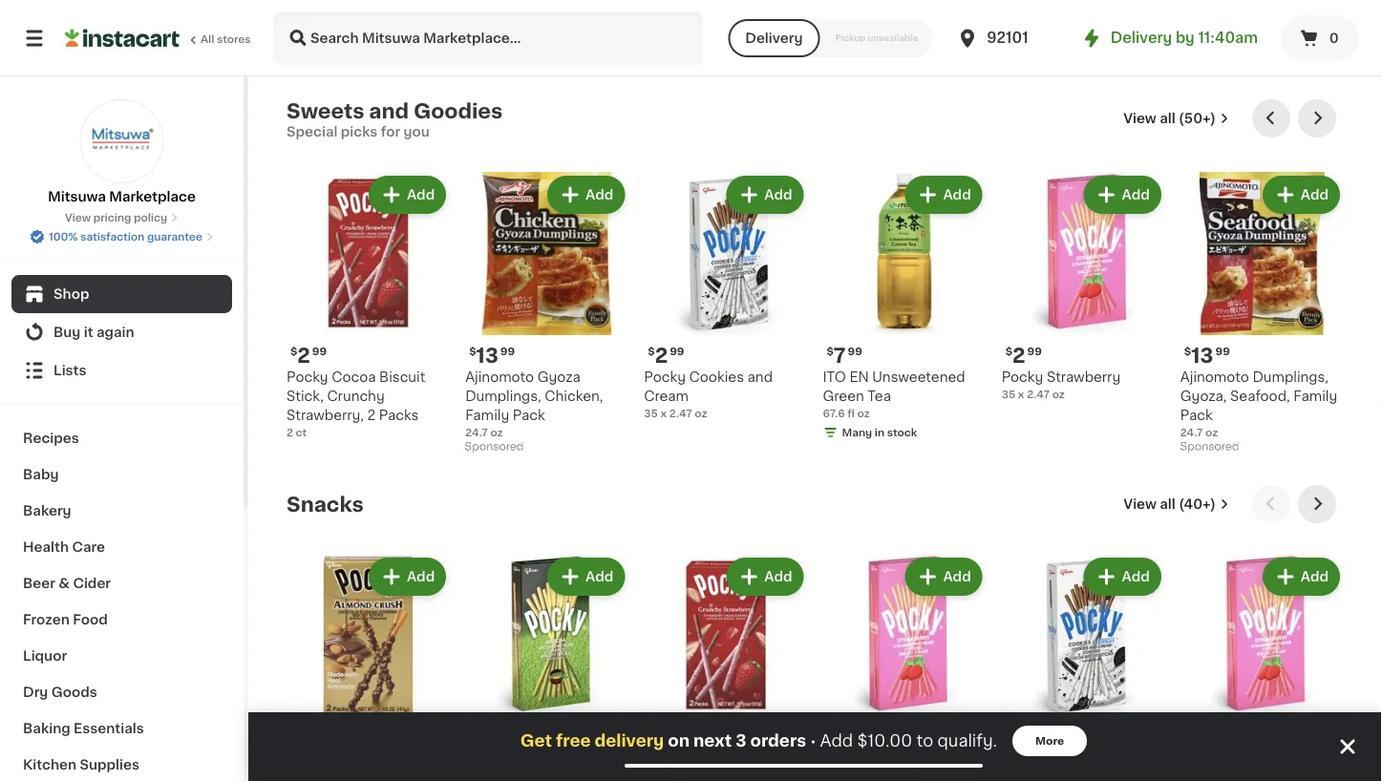 Task type: vqa. For each thing, say whether or not it's contained in the screenshot.
right and
yes



Task type: describe. For each thing, give the bounding box(es) containing it.
baby
[[23, 468, 59, 481]]

buy it again
[[53, 326, 134, 339]]

cocoa for pocky cocoa biscuit stick, crunchy strawberry, 2 packs 2 ct
[[332, 371, 376, 384]]

99 up pocky strawberry
[[849, 729, 863, 739]]

1 vertical spatial view
[[65, 213, 91, 223]]

beer & cider
[[23, 577, 111, 590]]

stores
[[217, 34, 251, 44]]

cookies for pocky cookies and cream
[[1047, 753, 1102, 766]]

frozen
[[23, 613, 70, 627]]

delivery for delivery by 11:40am
[[1111, 31, 1172, 45]]

99 up pocky strawberry 35 x 2.47 oz at the right
[[1027, 346, 1042, 357]]

99 up pocky cocoa biscuit stick, crunchy strawberry, 2 packs 2 ct on the left
[[312, 346, 327, 357]]

pocky cookies and cream
[[1002, 753, 1130, 781]]

ct
[[296, 428, 307, 438]]

beer & cider link
[[11, 566, 232, 602]]

(40+)
[[1179, 498, 1216, 511]]

lists
[[53, 364, 86, 377]]

3
[[736, 733, 747, 749]]

&
[[59, 577, 70, 590]]

$ 2 99 up pocky cookies and cream at the right
[[1006, 728, 1042, 748]]

and for pocky cookies and cream
[[1105, 753, 1130, 766]]

sponsored badge image for ajinomoto dumplings, gyoza, seafood, family pack
[[1181, 442, 1238, 453]]

health care link
[[11, 529, 232, 566]]

special
[[287, 125, 338, 139]]

92101 button
[[956, 11, 1071, 65]]

on
[[668, 733, 690, 749]]

2 down crunchy
[[367, 409, 376, 422]]

packs
[[379, 409, 419, 422]]

all stores link
[[65, 11, 252, 65]]

guarantee
[[147, 232, 202, 242]]

main content containing sweets and goodies
[[248, 76, 1382, 781]]

2 left on
[[655, 728, 668, 748]]

24.7 for ajinomoto dumplings, gyoza, seafood, family pack
[[1181, 428, 1203, 438]]

$ 13 99 for ajinomoto gyoza dumplings, chicken, family pack
[[469, 346, 515, 366]]

recipes link
[[11, 420, 232, 457]]

x inside pocky cookies and cream 35 x 2.47 oz
[[661, 409, 667, 419]]

treatment tracker modal dialog
[[248, 713, 1382, 781]]

2 left ct
[[287, 428, 293, 438]]

13 for ajinomoto dumplings, gyoza, seafood, family pack
[[1191, 346, 1214, 366]]

goodies
[[414, 101, 503, 121]]

ajinomoto for gyoza,
[[1181, 371, 1249, 384]]

shop link
[[11, 275, 232, 313]]

view all (50+) button
[[1116, 99, 1237, 138]]

strawberry for pocky strawberry 35 x 2.47 oz
[[1047, 371, 1121, 384]]

pocky for pocky cocoa biscuit stick, crunch
[[644, 753, 686, 766]]

family for ajinomoto gyoza dumplings, chicken, family pack
[[465, 409, 509, 422]]

and for pocky cookies and cream 35 x 2.47 oz
[[748, 371, 773, 384]]

crunchy
[[327, 390, 385, 403]]

goods
[[51, 686, 97, 699]]

mitsuwa marketplace link
[[48, 99, 196, 206]]

ito en unsweetened green tea 67.6 fl oz
[[823, 371, 965, 419]]

pricing
[[93, 213, 131, 223]]

35 inside pocky strawberry 35 x 2.47 oz
[[1002, 389, 1016, 400]]

biscuit for pocky cocoa biscuit stick, crunch
[[737, 753, 783, 766]]

dumplings, inside ajinomoto dumplings, gyoza, seafood, family pack 24.7 oz
[[1253, 371, 1329, 384]]

service type group
[[728, 19, 933, 57]]

liquor link
[[11, 638, 232, 674]]

health
[[23, 541, 69, 554]]

shop
[[53, 288, 89, 301]]

$ 2 99 up strawberry,
[[290, 346, 327, 366]]

stock
[[887, 428, 917, 438]]

policy
[[134, 213, 167, 223]]

next
[[694, 733, 732, 749]]

ajinomoto for dumplings,
[[465, 371, 534, 384]]

to
[[917, 733, 933, 749]]

recipes
[[23, 432, 79, 445]]

cocoa for pocky cocoa biscuit stick, crunch
[[689, 753, 734, 766]]

cookies for pocky cookies and cream 35 x 2.47 oz
[[689, 371, 744, 384]]

liquor
[[23, 650, 67, 663]]

again
[[97, 326, 134, 339]]

stick, for pocky cocoa biscuit stick, crunchy strawberry, 2 packs 2 ct
[[287, 390, 324, 403]]

11:40am
[[1198, 31, 1258, 45]]

view all (40+)
[[1124, 498, 1216, 511]]

dumplings, inside ajinomoto gyoza dumplings, chicken, family pack 24.7 oz
[[465, 390, 541, 403]]

baking essentials link
[[11, 711, 232, 747]]

baking
[[23, 722, 70, 736]]

0
[[1330, 32, 1339, 45]]

health care
[[23, 541, 105, 554]]

92101
[[987, 31, 1029, 45]]

kitchen supplies link
[[11, 747, 232, 781]]

fl
[[848, 409, 855, 419]]

delivery by 11:40am link
[[1080, 27, 1258, 50]]

bakery
[[23, 504, 71, 518]]

99 inside the $ 7 99
[[848, 346, 862, 357]]

pocky for pocky cookies and cream
[[1002, 753, 1044, 766]]

you
[[404, 125, 430, 139]]

pack for gyoza,
[[1181, 409, 1213, 422]]

strawberry,
[[287, 409, 364, 422]]

$10.00
[[857, 733, 912, 749]]

99 up gyoza,
[[1216, 346, 1230, 357]]

cider
[[73, 577, 111, 590]]

mitsuwa marketplace
[[48, 190, 196, 203]]

mitsuwa marketplace logo image
[[80, 99, 164, 183]]

$ right •
[[827, 729, 834, 739]]

chicken,
[[545, 390, 603, 403]]

marketplace
[[109, 190, 196, 203]]

frozen food link
[[11, 602, 232, 638]]

in
[[875, 428, 885, 438]]

2 right •
[[834, 728, 847, 748]]

$ inside the $ 7 99
[[827, 346, 834, 357]]

cream for pocky cookies and cream 35 x 2.47 oz
[[644, 390, 689, 403]]

more
[[1036, 736, 1064, 747]]

lists link
[[11, 352, 232, 390]]

kitchen supplies
[[23, 759, 139, 772]]

all stores
[[201, 34, 251, 44]]

sweets
[[287, 101, 364, 121]]

oz inside ito en unsweetened green tea 67.6 fl oz
[[858, 409, 870, 419]]

$ up pocky cookies and cream 35 x 2.47 oz
[[648, 346, 655, 357]]

100%
[[49, 232, 78, 242]]

picks
[[341, 125, 378, 139]]

add button inside product group
[[907, 178, 981, 212]]



Task type: locate. For each thing, give the bounding box(es) containing it.
and left ito at the right of page
[[748, 371, 773, 384]]

1 horizontal spatial sponsored badge image
[[1181, 442, 1238, 453]]

green
[[823, 390, 864, 403]]

1 vertical spatial and
[[748, 371, 773, 384]]

pocky inside pocky cookies and cream
[[1002, 753, 1044, 766]]

99 left next
[[670, 729, 684, 739]]

and inside pocky cookies and cream 35 x 2.47 oz
[[748, 371, 773, 384]]

0 horizontal spatial cookies
[[689, 371, 744, 384]]

all left (40+)
[[1160, 498, 1176, 511]]

free
[[556, 733, 591, 749]]

2 horizontal spatial and
[[1105, 753, 1130, 766]]

0 vertical spatial all
[[1160, 112, 1176, 125]]

dumplings, down gyoza
[[465, 390, 541, 403]]

0 vertical spatial stick,
[[287, 390, 324, 403]]

1 vertical spatial x
[[661, 409, 667, 419]]

biscuit inside pocky cocoa biscuit stick, crunchy strawberry, 2 packs 2 ct
[[379, 371, 425, 384]]

delivery
[[1111, 31, 1172, 45], [745, 32, 803, 45]]

cream right chicken,
[[644, 390, 689, 403]]

view all (50+)
[[1124, 112, 1216, 125]]

biscuit for pocky cocoa biscuit stick, crunchy strawberry, 2 packs 2 ct
[[379, 371, 425, 384]]

oz inside ajinomoto gyoza dumplings, chicken, family pack 24.7 oz
[[490, 428, 503, 438]]

family inside ajinomoto gyoza dumplings, chicken, family pack 24.7 oz
[[465, 409, 509, 422]]

0 horizontal spatial cream
[[644, 390, 689, 403]]

pack inside ajinomoto dumplings, gyoza, seafood, family pack 24.7 oz
[[1181, 409, 1213, 422]]

oz inside pocky cookies and cream 35 x 2.47 oz
[[695, 409, 707, 419]]

2 24.7 from the left
[[1181, 428, 1203, 438]]

cocoa up crunchy
[[332, 371, 376, 384]]

2 up strawberry,
[[297, 346, 310, 366]]

0 vertical spatial biscuit
[[379, 371, 425, 384]]

1 horizontal spatial 2.47
[[1027, 389, 1050, 400]]

$2.99 element
[[465, 725, 629, 750], [1181, 725, 1344, 750]]

and up 'for'
[[369, 101, 409, 121]]

add button
[[371, 178, 444, 212], [549, 178, 623, 212], [728, 178, 802, 212], [907, 178, 981, 212], [1086, 178, 1160, 212], [1265, 178, 1338, 212], [371, 560, 444, 594], [549, 560, 623, 594], [728, 560, 802, 594], [907, 560, 981, 594], [1086, 560, 1160, 594], [1265, 560, 1338, 594]]

dumplings, up seafood,
[[1253, 371, 1329, 384]]

$ 13 99 up ajinomoto gyoza dumplings, chicken, family pack 24.7 oz
[[469, 346, 515, 366]]

35
[[1002, 389, 1016, 400], [644, 409, 658, 419]]

dry goods
[[23, 686, 97, 699]]

0 horizontal spatial family
[[465, 409, 509, 422]]

ajinomoto up gyoza,
[[1181, 371, 1249, 384]]

cream inside pocky cookies and cream 35 x 2.47 oz
[[644, 390, 689, 403]]

1 horizontal spatial 35
[[1002, 389, 1016, 400]]

cocoa inside pocky cocoa biscuit stick, crunchy strawberry, 2 packs 2 ct
[[332, 371, 376, 384]]

view left (40+)
[[1124, 498, 1157, 511]]

0 horizontal spatial and
[[369, 101, 409, 121]]

supplies
[[80, 759, 139, 772]]

many in stock
[[842, 428, 917, 438]]

$ 13 99 up gyoza,
[[1184, 346, 1230, 366]]

1 horizontal spatial pack
[[1181, 409, 1213, 422]]

1 horizontal spatial ajinomoto
[[1181, 371, 1249, 384]]

99 up ajinomoto gyoza dumplings, chicken, family pack 24.7 oz
[[500, 346, 515, 357]]

1 horizontal spatial delivery
[[1111, 31, 1172, 45]]

1 horizontal spatial strawberry
[[1047, 371, 1121, 384]]

$
[[290, 346, 297, 357], [469, 346, 476, 357], [827, 346, 834, 357], [1006, 346, 1013, 357], [648, 346, 655, 357], [1184, 346, 1191, 357], [827, 729, 834, 739], [1006, 729, 1013, 739], [648, 729, 655, 739]]

strawberry for pocky strawberry
[[868, 753, 942, 766]]

2 $2.99 element from the left
[[1181, 725, 1344, 750]]

2 all from the top
[[1160, 498, 1176, 511]]

2 pack from the left
[[1181, 409, 1213, 422]]

1 item carousel region from the top
[[287, 99, 1344, 470]]

2 vertical spatial and
[[1105, 753, 1130, 766]]

pocky inside the pocky cocoa biscuit stick, crunch
[[644, 753, 686, 766]]

pocky inside pocky strawberry 35 x 2.47 oz
[[1002, 371, 1044, 384]]

$ 13 99 for ajinomoto dumplings, gyoza, seafood, family pack
[[1184, 346, 1230, 366]]

2 item carousel region from the top
[[287, 485, 1344, 781]]

0 horizontal spatial biscuit
[[379, 371, 425, 384]]

oz inside ajinomoto dumplings, gyoza, seafood, family pack 24.7 oz
[[1206, 428, 1218, 438]]

cocoa
[[332, 371, 376, 384], [689, 753, 734, 766]]

0 horizontal spatial 35
[[644, 409, 658, 419]]

x inside pocky strawberry 35 x 2.47 oz
[[1018, 389, 1025, 400]]

pocky for pocky strawberry
[[823, 753, 865, 766]]

view left (50+)
[[1124, 112, 1157, 125]]

1 horizontal spatial 24.7
[[1181, 428, 1203, 438]]

2.47 inside pocky strawberry 35 x 2.47 oz
[[1027, 389, 1050, 400]]

view
[[1124, 112, 1157, 125], [65, 213, 91, 223], [1124, 498, 1157, 511]]

pack down gyoza,
[[1181, 409, 1213, 422]]

$ 2 99 left next
[[648, 728, 684, 748]]

$ up gyoza,
[[1184, 346, 1191, 357]]

biscuit up packs
[[379, 371, 425, 384]]

view pricing policy
[[65, 213, 167, 223]]

1 vertical spatial all
[[1160, 498, 1176, 511]]

item carousel region containing sweets and goodies
[[287, 99, 1344, 470]]

0 vertical spatial dumplings,
[[1253, 371, 1329, 384]]

family for ajinomoto dumplings, gyoza, seafood, family pack
[[1294, 390, 1338, 403]]

0 horizontal spatial 24.7
[[465, 428, 488, 438]]

0 vertical spatial cream
[[644, 390, 689, 403]]

1 horizontal spatial cookies
[[1047, 753, 1102, 766]]

99 up pocky cookies and cream at the right
[[1027, 729, 1042, 739]]

24.7
[[465, 428, 488, 438], [1181, 428, 1203, 438]]

oz inside pocky strawberry 35 x 2.47 oz
[[1052, 389, 1065, 400]]

main content
[[248, 76, 1382, 781]]

family inside ajinomoto dumplings, gyoza, seafood, family pack 24.7 oz
[[1294, 390, 1338, 403]]

1 vertical spatial stick,
[[644, 772, 681, 781]]

stick, inside the pocky cocoa biscuit stick, crunch
[[644, 772, 681, 781]]

family
[[1294, 390, 1338, 403], [465, 409, 509, 422]]

pocky strawberry
[[823, 753, 942, 766]]

1 vertical spatial dumplings,
[[465, 390, 541, 403]]

essentials
[[74, 722, 144, 736]]

oz for ajinomoto gyoza dumplings, chicken, family pack
[[490, 428, 503, 438]]

0 horizontal spatial ajinomoto
[[465, 371, 534, 384]]

pocky for pocky cookies and cream 35 x 2.47 oz
[[644, 371, 686, 384]]

and right more button
[[1105, 753, 1130, 766]]

delivery for delivery
[[745, 32, 803, 45]]

view down mitsuwa
[[65, 213, 91, 223]]

0 horizontal spatial stick,
[[287, 390, 324, 403]]

by
[[1176, 31, 1195, 45]]

1 vertical spatial cookies
[[1047, 753, 1102, 766]]

0 horizontal spatial pack
[[513, 409, 545, 422]]

delivery inside button
[[745, 32, 803, 45]]

Search field
[[275, 13, 701, 63]]

beer
[[23, 577, 55, 590]]

1 all from the top
[[1160, 112, 1176, 125]]

1 $ 13 99 from the left
[[469, 346, 515, 366]]

1 horizontal spatial stick,
[[644, 772, 681, 781]]

0 vertical spatial family
[[1294, 390, 1338, 403]]

0 vertical spatial cocoa
[[332, 371, 376, 384]]

family right seafood,
[[1294, 390, 1338, 403]]

2 $ 13 99 from the left
[[1184, 346, 1230, 366]]

$ 2 99 right •
[[827, 728, 863, 748]]

sponsored badge image for ajinomoto gyoza dumplings, chicken, family pack
[[465, 442, 523, 453]]

13 up ajinomoto gyoza dumplings, chicken, family pack 24.7 oz
[[476, 346, 499, 366]]

1 horizontal spatial $ 13 99
[[1184, 346, 1230, 366]]

1 vertical spatial strawberry
[[868, 753, 942, 766]]

pack inside ajinomoto gyoza dumplings, chicken, family pack 24.7 oz
[[513, 409, 545, 422]]

24.7 inside ajinomoto gyoza dumplings, chicken, family pack 24.7 oz
[[465, 428, 488, 438]]

24.7 for ajinomoto gyoza dumplings, chicken, family pack
[[465, 428, 488, 438]]

orders
[[750, 733, 806, 749]]

pack for dumplings,
[[513, 409, 545, 422]]

1 horizontal spatial cream
[[1002, 772, 1046, 781]]

$ up ajinomoto gyoza dumplings, chicken, family pack 24.7 oz
[[469, 346, 476, 357]]

all left (50+)
[[1160, 112, 1176, 125]]

cookies inside pocky cookies and cream 35 x 2.47 oz
[[689, 371, 744, 384]]

satisfaction
[[80, 232, 145, 242]]

0 vertical spatial view
[[1124, 112, 1157, 125]]

unsweetened
[[872, 371, 965, 384]]

0 horizontal spatial $ 13 99
[[469, 346, 515, 366]]

many
[[842, 428, 872, 438]]

1 vertical spatial cream
[[1002, 772, 1046, 781]]

view pricing policy link
[[65, 210, 179, 225]]

stick, for pocky cocoa biscuit stick, crunch
[[644, 772, 681, 781]]

for
[[381, 125, 400, 139]]

qualify.
[[938, 733, 997, 749]]

sweets and goodies special picks for you
[[287, 101, 503, 139]]

all for 7
[[1160, 112, 1176, 125]]

stick, up strawberry,
[[287, 390, 324, 403]]

0 horizontal spatial sponsored badge image
[[465, 442, 523, 453]]

bakery link
[[11, 493, 232, 529]]

dry
[[23, 686, 48, 699]]

$ 13 99
[[469, 346, 515, 366], [1184, 346, 1230, 366]]

get free delivery on next 3 orders • add $10.00 to qualify.
[[520, 733, 997, 749]]

1 24.7 from the left
[[465, 428, 488, 438]]

1 vertical spatial biscuit
[[737, 753, 783, 766]]

13 for ajinomoto gyoza dumplings, chicken, family pack
[[476, 346, 499, 366]]

0 horizontal spatial 13
[[476, 346, 499, 366]]

oz for ajinomoto dumplings, gyoza, seafood, family pack
[[1206, 428, 1218, 438]]

product group
[[287, 172, 450, 441], [465, 172, 629, 458], [644, 172, 808, 421], [823, 172, 987, 444], [1002, 172, 1165, 402], [1181, 172, 1344, 458], [287, 554, 450, 781], [465, 554, 629, 781], [644, 554, 808, 781], [823, 554, 987, 781], [1002, 554, 1165, 781], [1181, 554, 1344, 781]]

1 vertical spatial cocoa
[[689, 753, 734, 766]]

view all (40+) button
[[1116, 485, 1237, 524]]

stick,
[[287, 390, 324, 403], [644, 772, 681, 781]]

view for 2
[[1124, 498, 1157, 511]]

tea
[[868, 390, 891, 403]]

0 horizontal spatial strawberry
[[868, 753, 942, 766]]

$ 2 99 up pocky strawberry 35 x 2.47 oz at the right
[[1006, 346, 1042, 366]]

delivery
[[595, 733, 664, 749]]

gyoza
[[538, 371, 581, 384]]

ajinomoto left gyoza
[[465, 371, 534, 384]]

1 horizontal spatial and
[[748, 371, 773, 384]]

cream inside pocky cookies and cream
[[1002, 772, 1046, 781]]

gyoza,
[[1181, 390, 1227, 403]]

cream for pocky cookies and cream
[[1002, 772, 1046, 781]]

x
[[1018, 389, 1025, 400], [661, 409, 667, 419]]

get
[[520, 733, 552, 749]]

100% satisfaction guarantee
[[49, 232, 202, 242]]

and inside sweets and goodies special picks for you
[[369, 101, 409, 121]]

(50+)
[[1179, 112, 1216, 125]]

mitsuwa
[[48, 190, 106, 203]]

0 vertical spatial 35
[[1002, 389, 1016, 400]]

cream
[[644, 390, 689, 403], [1002, 772, 1046, 781]]

1 13 from the left
[[476, 346, 499, 366]]

delivery by 11:40am
[[1111, 31, 1258, 45]]

product group containing 7
[[823, 172, 987, 444]]

1 $2.99 element from the left
[[465, 725, 629, 750]]

1 horizontal spatial $2.99 element
[[1181, 725, 1344, 750]]

2 vertical spatial view
[[1124, 498, 1157, 511]]

$ left on
[[648, 729, 655, 739]]

pocky for pocky strawberry 35 x 2.47 oz
[[1002, 371, 1044, 384]]

1 vertical spatial 2.47
[[669, 409, 692, 419]]

pocky inside pocky cookies and cream 35 x 2.47 oz
[[644, 371, 686, 384]]

instacart logo image
[[65, 27, 180, 50]]

$ up ito at the right of page
[[827, 346, 834, 357]]

None search field
[[273, 11, 703, 65]]

stick, inside pocky cocoa biscuit stick, crunchy strawberry, 2 packs 2 ct
[[287, 390, 324, 403]]

0 vertical spatial and
[[369, 101, 409, 121]]

0 horizontal spatial x
[[661, 409, 667, 419]]

oz for pocky cookies and cream
[[695, 409, 707, 419]]

1 horizontal spatial x
[[1018, 389, 1025, 400]]

1 ajinomoto from the left
[[465, 371, 534, 384]]

35 inside pocky cookies and cream 35 x 2.47 oz
[[644, 409, 658, 419]]

item carousel region containing snacks
[[287, 485, 1344, 781]]

pocky
[[287, 371, 328, 384], [1002, 371, 1044, 384], [644, 371, 686, 384], [823, 753, 865, 766], [1002, 753, 1044, 766], [644, 753, 686, 766]]

2.47 inside pocky cookies and cream 35 x 2.47 oz
[[669, 409, 692, 419]]

13 up gyoza,
[[1191, 346, 1214, 366]]

cream down more
[[1002, 772, 1046, 781]]

pocky inside pocky cocoa biscuit stick, crunchy strawberry, 2 packs 2 ct
[[287, 371, 328, 384]]

buy it again link
[[11, 313, 232, 352]]

kitchen
[[23, 759, 76, 772]]

cocoa inside the pocky cocoa biscuit stick, crunch
[[689, 753, 734, 766]]

sponsored badge image
[[465, 442, 523, 453], [1181, 442, 1238, 453]]

1 horizontal spatial dumplings,
[[1253, 371, 1329, 384]]

cocoa down next
[[689, 753, 734, 766]]

ajinomoto inside ajinomoto gyoza dumplings, chicken, family pack 24.7 oz
[[465, 371, 534, 384]]

1 vertical spatial 35
[[644, 409, 658, 419]]

$ 2 99
[[290, 346, 327, 366], [1006, 346, 1042, 366], [648, 346, 684, 366], [827, 728, 863, 748], [1006, 728, 1042, 748], [648, 728, 684, 748]]

0 vertical spatial cookies
[[689, 371, 744, 384]]

item carousel region
[[287, 99, 1344, 470], [287, 485, 1344, 781]]

67.6
[[823, 409, 845, 419]]

0 horizontal spatial dumplings,
[[465, 390, 541, 403]]

biscuit down get free delivery on next 3 orders • add $10.00 to qualify.
[[737, 753, 783, 766]]

pack down gyoza
[[513, 409, 545, 422]]

•
[[810, 733, 816, 749]]

sponsored badge image down gyoza,
[[1181, 442, 1238, 453]]

pocky cocoa biscuit stick, crunch
[[644, 753, 783, 781]]

en
[[850, 371, 869, 384]]

1 horizontal spatial cocoa
[[689, 753, 734, 766]]

cookies inside pocky cookies and cream
[[1047, 753, 1102, 766]]

ajinomoto gyoza dumplings, chicken, family pack 24.7 oz
[[465, 371, 603, 438]]

more button
[[1013, 726, 1087, 757]]

and inside pocky cookies and cream
[[1105, 753, 1130, 766]]

biscuit inside the pocky cocoa biscuit stick, crunch
[[737, 753, 783, 766]]

0 vertical spatial item carousel region
[[287, 99, 1344, 470]]

1 pack from the left
[[513, 409, 545, 422]]

baby link
[[11, 457, 232, 493]]

0 vertical spatial strawberry
[[1047, 371, 1121, 384]]

$ 7 99
[[827, 346, 862, 366]]

0 vertical spatial 2.47
[[1027, 389, 1050, 400]]

24.7 inside ajinomoto dumplings, gyoza, seafood, family pack 24.7 oz
[[1181, 428, 1203, 438]]

$ up pocky strawberry 35 x 2.47 oz at the right
[[1006, 346, 1013, 357]]

1 horizontal spatial 13
[[1191, 346, 1214, 366]]

ajinomoto
[[465, 371, 534, 384], [1181, 371, 1249, 384]]

care
[[72, 541, 105, 554]]

pocky cocoa biscuit stick, crunchy strawberry, 2 packs 2 ct
[[287, 371, 425, 438]]

1 vertical spatial item carousel region
[[287, 485, 1344, 781]]

$ left more button
[[1006, 729, 1013, 739]]

dry goods link
[[11, 674, 232, 711]]

7
[[834, 346, 846, 366]]

delivery button
[[728, 19, 820, 57]]

2 left more
[[1013, 728, 1026, 748]]

1 horizontal spatial family
[[1294, 390, 1338, 403]]

all for 2
[[1160, 498, 1176, 511]]

strawberry inside pocky strawberry 35 x 2.47 oz
[[1047, 371, 1121, 384]]

view for 7
[[1124, 112, 1157, 125]]

1 vertical spatial family
[[465, 409, 509, 422]]

2 up pocky strawberry 35 x 2.47 oz at the right
[[1013, 346, 1026, 366]]

family right packs
[[465, 409, 509, 422]]

pocky for pocky cocoa biscuit stick, crunchy strawberry, 2 packs 2 ct
[[287, 371, 328, 384]]

pocky cookies and cream 35 x 2.47 oz
[[644, 371, 773, 419]]

0 horizontal spatial cocoa
[[332, 371, 376, 384]]

oz
[[1052, 389, 1065, 400], [858, 409, 870, 419], [695, 409, 707, 419], [490, 428, 503, 438], [1206, 428, 1218, 438]]

1 horizontal spatial biscuit
[[737, 753, 783, 766]]

$ up strawberry,
[[290, 346, 297, 357]]

0 horizontal spatial 2.47
[[669, 409, 692, 419]]

2 ajinomoto from the left
[[1181, 371, 1249, 384]]

2 sponsored badge image from the left
[[1181, 442, 1238, 453]]

0 vertical spatial x
[[1018, 389, 1025, 400]]

add inside treatment tracker modal dialog
[[820, 733, 853, 749]]

stick, down on
[[644, 772, 681, 781]]

ito
[[823, 371, 846, 384]]

2 up pocky cookies and cream 35 x 2.47 oz
[[655, 346, 668, 366]]

99 up pocky cookies and cream 35 x 2.47 oz
[[670, 346, 684, 357]]

ajinomoto dumplings, gyoza, seafood, family pack 24.7 oz
[[1181, 371, 1338, 438]]

sponsored badge image down ajinomoto gyoza dumplings, chicken, family pack 24.7 oz
[[465, 442, 523, 453]]

$ 2 99 up pocky cookies and cream 35 x 2.47 oz
[[648, 346, 684, 366]]

2 13 from the left
[[1191, 346, 1214, 366]]

1 sponsored badge image from the left
[[465, 442, 523, 453]]

frozen food
[[23, 613, 108, 627]]

0 horizontal spatial $2.99 element
[[465, 725, 629, 750]]

99 right 7
[[848, 346, 862, 357]]

ajinomoto inside ajinomoto dumplings, gyoza, seafood, family pack 24.7 oz
[[1181, 371, 1249, 384]]

0 horizontal spatial delivery
[[745, 32, 803, 45]]



